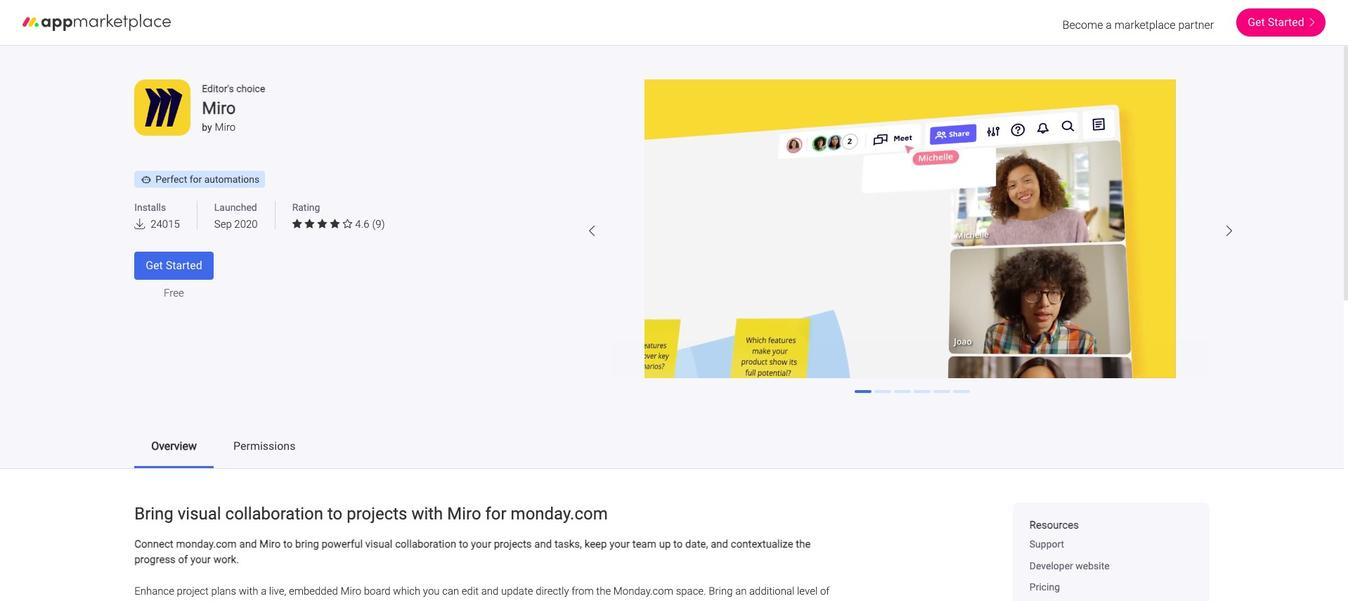 Task type: describe. For each thing, give the bounding box(es) containing it.
your left work.
[[191, 554, 211, 566]]

edit
[[462, 585, 479, 598]]

diagrams,
[[396, 601, 442, 601]]

by
[[202, 122, 212, 133]]

projects inside connect monday.com and miro to bring powerful visual collaboration to your projects and tasks, keep your team up to date, and contextualize the progress of your work.
[[494, 538, 532, 551]]

collaboration inside connect monday.com and miro to bring powerful visual collaboration to your projects and tasks, keep your team up to date, and contextualize the progress of your work.
[[395, 538, 457, 551]]

1 horizontal spatial projects
[[347, 504, 408, 524]]

board
[[364, 585, 391, 598]]

perfect for automations element
[[134, 171, 265, 188]]

contextualize
[[731, 538, 794, 551]]

marketplace arrow right image
[[1311, 18, 1315, 27]]

overview button
[[140, 432, 208, 461]]

tasks,
[[555, 538, 582, 551]]

v2 download image
[[134, 217, 145, 232]]

update
[[501, 585, 533, 598]]

2020
[[234, 218, 258, 231]]

projects inside enhance project plans with a live, embedded miro board which you can edit and update directly from the monday.com space. bring an additional level of creativity to your projects and tasks with miro templates, diagrams, presentations, sticky notes, planning and brainstorming tools.
[[213, 601, 250, 601]]

1 star image from the left
[[318, 219, 327, 229]]

and right date,
[[711, 538, 729, 551]]

the inside enhance project plans with a live, embedded miro board which you can edit and update directly from the monday.com space. bring an additional level of creativity to your projects and tasks with miro templates, diagrams, presentations, sticky notes, planning and brainstorming tools.
[[597, 585, 611, 598]]

2 star image from the left
[[305, 219, 315, 229]]

2 star image from the left
[[330, 219, 340, 229]]

monday apps marketplace logo image
[[23, 14, 171, 31]]

0 horizontal spatial started
[[166, 259, 202, 272]]

launched
[[214, 202, 257, 213]]

bring visual collaboration to projects with miro for monday.com
[[134, 504, 608, 524]]

0 vertical spatial get started
[[1248, 15, 1305, 29]]

of for level
[[821, 585, 830, 598]]

creativity
[[134, 601, 176, 601]]

launched sep 2020
[[214, 202, 258, 231]]

4.6 (9)
[[355, 218, 385, 231]]

miro inside connect monday.com and miro to bring powerful visual collaboration to your projects and tasks, keep your team up to date, and contextualize the progress of your work.
[[260, 538, 281, 551]]

0 vertical spatial visual
[[178, 504, 221, 524]]

0 vertical spatial get started button
[[1237, 8, 1326, 37]]

work.
[[214, 554, 239, 566]]

planning
[[572, 601, 611, 601]]

miro down "embedded"
[[322, 601, 343, 601]]

4.6
[[355, 218, 370, 231]]

1 vertical spatial get started button
[[134, 252, 214, 280]]

enhance
[[134, 585, 174, 598]]

marketplace arrow left image
[[589, 226, 595, 237]]

up
[[659, 538, 671, 551]]

automations
[[204, 174, 260, 185]]

sticky
[[512, 601, 539, 601]]

of for progress
[[178, 554, 188, 566]]

sep
[[214, 218, 232, 231]]

app logo image
[[134, 79, 191, 136]]

progress
[[134, 554, 176, 566]]

monday.com inside connect monday.com and miro to bring powerful visual collaboration to your projects and tasks, keep your team up to date, and contextualize the progress of your work.
[[176, 538, 237, 551]]

and down monday.com in the left bottom of the page
[[614, 601, 631, 601]]

permissions
[[233, 439, 296, 453]]

connect monday.com and miro to bring powerful visual collaboration to your projects and tasks, keep your team up to date, and contextualize the progress of your work.
[[134, 538, 811, 566]]

marketplace arrow right image
[[1227, 226, 1233, 237]]

installs
[[134, 202, 166, 213]]

star o image
[[343, 219, 353, 229]]

to up edit
[[459, 538, 469, 551]]

editor's choice miro by miro
[[202, 83, 265, 133]]

tools.
[[701, 601, 726, 601]]

date,
[[686, 538, 709, 551]]

free
[[164, 287, 184, 300]]

1 vertical spatial get
[[146, 259, 163, 272]]

1 star image from the left
[[292, 219, 302, 229]]

developer website
[[1030, 560, 1110, 572]]

1 horizontal spatial with
[[300, 601, 320, 601]]

perfect for automations
[[156, 174, 260, 185]]

and down live,
[[253, 601, 270, 601]]

choice
[[236, 83, 265, 94]]

miro down editor's
[[202, 98, 236, 118]]

and left bring
[[239, 538, 257, 551]]

rating
[[292, 202, 320, 213]]

bring
[[295, 538, 319, 551]]

live,
[[269, 585, 286, 598]]

1 horizontal spatial monday.com
[[511, 504, 608, 524]]

0 horizontal spatial bring
[[134, 504, 174, 524]]



Task type: vqa. For each thing, say whether or not it's contained in the screenshot.
update at the bottom left of the page
yes



Task type: locate. For each thing, give the bounding box(es) containing it.
from
[[572, 585, 594, 598]]

projects
[[347, 504, 408, 524], [494, 538, 532, 551], [213, 601, 250, 601]]

tasks
[[273, 601, 298, 601]]

miro up connect monday.com and miro to bring powerful visual collaboration to your projects and tasks, keep your team up to date, and contextualize the progress of your work.
[[447, 504, 481, 524]]

1 horizontal spatial get started
[[1248, 15, 1305, 29]]

resources
[[1030, 519, 1080, 532]]

1 horizontal spatial of
[[821, 585, 830, 598]]

0 vertical spatial of
[[178, 554, 188, 566]]

marketplace
[[1115, 18, 1176, 32]]

0 vertical spatial the
[[796, 538, 811, 551]]

perfect
[[156, 174, 187, 185]]

directly
[[536, 585, 569, 598]]

0 horizontal spatial with
[[239, 585, 258, 598]]

2 horizontal spatial with
[[412, 504, 443, 524]]

2 vertical spatial projects
[[213, 601, 250, 601]]

1 horizontal spatial the
[[796, 538, 811, 551]]

and left tasks,
[[535, 538, 552, 551]]

0 horizontal spatial get started button
[[134, 252, 214, 280]]

monday.com up work.
[[176, 538, 237, 551]]

1 vertical spatial started
[[166, 259, 202, 272]]

powerful
[[322, 538, 363, 551]]

1 vertical spatial bring
[[709, 585, 733, 598]]

to up powerful
[[328, 504, 343, 524]]

presentations,
[[444, 601, 510, 601]]

started left marketplace arrow right icon
[[1269, 15, 1305, 29]]

your right the keep
[[610, 538, 630, 551]]

0 vertical spatial started
[[1269, 15, 1305, 29]]

a
[[1106, 18, 1112, 32], [261, 585, 267, 598]]

2 horizontal spatial projects
[[494, 538, 532, 551]]

level
[[797, 585, 818, 598]]

(9)
[[372, 218, 385, 231]]

can
[[442, 585, 459, 598]]

editor's
[[202, 83, 234, 94]]

your inside enhance project plans with a live, embedded miro board which you can edit and update directly from the monday.com space. bring an additional level of creativity to your projects and tasks with miro templates, diagrams, presentations, sticky notes, planning and brainstorming tools.
[[190, 601, 211, 601]]

2 vertical spatial with
[[300, 601, 320, 601]]

space.
[[676, 585, 707, 598]]

to right up
[[674, 538, 683, 551]]

your
[[471, 538, 492, 551], [610, 538, 630, 551], [191, 554, 211, 566], [190, 601, 211, 601]]

0 horizontal spatial for
[[190, 174, 202, 185]]

a right become
[[1106, 18, 1112, 32]]

a inside enhance project plans with a live, embedded miro board which you can edit and update directly from the monday.com space. bring an additional level of creativity to your projects and tasks with miro templates, diagrams, presentations, sticky notes, planning and brainstorming tools.
[[261, 585, 267, 598]]

monday.com up tasks,
[[511, 504, 608, 524]]

bring
[[134, 504, 174, 524], [709, 585, 733, 598]]

1 horizontal spatial star image
[[330, 219, 340, 229]]

1 horizontal spatial bring
[[709, 585, 733, 598]]

0 horizontal spatial star image
[[292, 219, 302, 229]]

1 horizontal spatial started
[[1269, 15, 1305, 29]]

1 horizontal spatial for
[[486, 504, 507, 524]]

0 horizontal spatial a
[[261, 585, 267, 598]]

your up edit
[[471, 538, 492, 551]]

projects down plans
[[213, 601, 250, 601]]

projects up the update
[[494, 538, 532, 551]]

to inside enhance project plans with a live, embedded miro board which you can edit and update directly from the monday.com space. bring an additional level of creativity to your projects and tasks with miro templates, diagrams, presentations, sticky notes, planning and brainstorming tools.
[[179, 601, 188, 601]]

collaboration up bring
[[225, 504, 324, 524]]

1 vertical spatial visual
[[366, 538, 393, 551]]

star image
[[318, 219, 327, 229], [330, 219, 340, 229]]

a left live,
[[261, 585, 267, 598]]

started up 'free'
[[166, 259, 202, 272]]

get down the 24015
[[146, 259, 163, 272]]

1 horizontal spatial get
[[1248, 15, 1266, 29]]

of inside connect monday.com and miro to bring powerful visual collaboration to your projects and tasks, keep your team up to date, and contextualize the progress of your work.
[[178, 554, 188, 566]]

1 vertical spatial with
[[239, 585, 258, 598]]

become
[[1063, 18, 1104, 32]]

1 vertical spatial monday.com
[[176, 538, 237, 551]]

collaboration
[[225, 504, 324, 524], [395, 538, 457, 551]]

0 vertical spatial with
[[412, 504, 443, 524]]

0 horizontal spatial monday.com
[[176, 538, 237, 551]]

collaboration up you
[[395, 538, 457, 551]]

the up 'planning' at the bottom left of page
[[597, 585, 611, 598]]

support
[[1030, 539, 1065, 550]]

and
[[239, 538, 257, 551], [535, 538, 552, 551], [711, 538, 729, 551], [482, 585, 499, 598], [253, 601, 270, 601], [614, 601, 631, 601]]

get left marketplace arrow right icon
[[1248, 15, 1266, 29]]

miro
[[202, 98, 236, 118], [215, 121, 236, 133], [447, 504, 481, 524], [260, 538, 281, 551], [341, 585, 362, 598], [322, 601, 343, 601]]

1 vertical spatial collaboration
[[395, 538, 457, 551]]

additional
[[750, 585, 795, 598]]

an
[[736, 585, 747, 598]]

1 horizontal spatial star image
[[305, 219, 315, 229]]

plans
[[211, 585, 236, 598]]

0 horizontal spatial get
[[146, 259, 163, 272]]

of inside enhance project plans with a live, embedded miro board which you can edit and update directly from the monday.com space. bring an additional level of creativity to your projects and tasks with miro templates, diagrams, presentations, sticky notes, planning and brainstorming tools.
[[821, 585, 830, 598]]

0 horizontal spatial of
[[178, 554, 188, 566]]

your down project
[[190, 601, 211, 601]]

0 vertical spatial monday.com
[[511, 504, 608, 524]]

to left bring
[[283, 538, 293, 551]]

project
[[177, 585, 209, 598]]

the
[[796, 538, 811, 551], [597, 585, 611, 598]]

0 horizontal spatial collaboration
[[225, 504, 324, 524]]

miro left bring
[[260, 538, 281, 551]]

24015
[[151, 218, 180, 231]]

0 horizontal spatial projects
[[213, 601, 250, 601]]

0 vertical spatial a
[[1106, 18, 1112, 32]]

for right perfect
[[190, 174, 202, 185]]

1 horizontal spatial visual
[[366, 538, 393, 551]]

partner
[[1179, 18, 1215, 32]]

become a marketplace partner
[[1063, 18, 1215, 32]]

for up connect monday.com and miro to bring powerful visual collaboration to your projects and tasks, keep your team up to date, and contextualize the progress of your work.
[[486, 504, 507, 524]]

get started button
[[1237, 8, 1326, 37], [134, 252, 214, 280]]

1 vertical spatial the
[[597, 585, 611, 598]]

of right level
[[821, 585, 830, 598]]

become a marketplace partner link
[[1063, 17, 1215, 34]]

which
[[393, 585, 421, 598]]

0 vertical spatial projects
[[347, 504, 408, 524]]

monday.com
[[614, 585, 674, 598]]

get started
[[1248, 15, 1305, 29], [146, 259, 202, 272]]

overview
[[151, 439, 197, 453]]

with down "embedded"
[[300, 601, 320, 601]]

bring inside enhance project plans with a live, embedded miro board which you can edit and update directly from the monday.com space. bring an additional level of creativity to your projects and tasks with miro templates, diagrams, presentations, sticky notes, planning and brainstorming tools.
[[709, 585, 733, 598]]

for
[[190, 174, 202, 185], [486, 504, 507, 524]]

templates,
[[346, 601, 394, 601]]

team
[[633, 538, 657, 551]]

started
[[1269, 15, 1305, 29], [166, 259, 202, 272]]

visual inside connect monday.com and miro to bring powerful visual collaboration to your projects and tasks, keep your team up to date, and contextualize the progress of your work.
[[366, 538, 393, 551]]

permissions button
[[222, 432, 307, 461]]

1 vertical spatial a
[[261, 585, 267, 598]]

website
[[1076, 560, 1110, 572]]

connect
[[134, 538, 174, 551]]

brainstorming
[[634, 601, 698, 601]]

you
[[423, 585, 440, 598]]

get started up 'free'
[[146, 259, 202, 272]]

with up connect monday.com and miro to bring powerful visual collaboration to your projects and tasks, keep your team up to date, and contextualize the progress of your work.
[[412, 504, 443, 524]]

0 vertical spatial collaboration
[[225, 504, 324, 524]]

notes,
[[542, 601, 569, 601]]

1 horizontal spatial a
[[1106, 18, 1112, 32]]

monday.com
[[511, 504, 608, 524], [176, 538, 237, 551]]

bring up connect
[[134, 504, 174, 524]]

get
[[1248, 15, 1266, 29], [146, 259, 163, 272]]

projects up powerful
[[347, 504, 408, 524]]

of
[[178, 554, 188, 566], [821, 585, 830, 598]]

with right plans
[[239, 585, 258, 598]]

0 horizontal spatial visual
[[178, 504, 221, 524]]

visual up work.
[[178, 504, 221, 524]]

visual
[[178, 504, 221, 524], [366, 538, 393, 551]]

with
[[412, 504, 443, 524], [239, 585, 258, 598], [300, 601, 320, 601]]

and up 'presentations,'
[[482, 585, 499, 598]]

0 horizontal spatial the
[[597, 585, 611, 598]]

to
[[328, 504, 343, 524], [283, 538, 293, 551], [459, 538, 469, 551], [674, 538, 683, 551], [179, 601, 188, 601]]

embedded
[[289, 585, 338, 598]]

keep
[[585, 538, 607, 551]]

star image down 'rating'
[[318, 219, 327, 229]]

to down project
[[179, 601, 188, 601]]

1 vertical spatial projects
[[494, 538, 532, 551]]

of right progress
[[178, 554, 188, 566]]

0 horizontal spatial star image
[[318, 219, 327, 229]]

1 vertical spatial of
[[821, 585, 830, 598]]

enhance project plans with a live, embedded miro board which you can edit and update directly from the monday.com space. bring an additional level of creativity to your projects and tasks with miro templates, diagrams, presentations, sticky notes, planning and brainstorming tools.
[[134, 585, 830, 601]]

1 horizontal spatial get started button
[[1237, 8, 1326, 37]]

bring up tools.
[[709, 585, 733, 598]]

star image left the star o image on the top left of the page
[[330, 219, 340, 229]]

0 horizontal spatial get started
[[146, 259, 202, 272]]

1 vertical spatial get started
[[146, 259, 202, 272]]

0 vertical spatial for
[[190, 174, 202, 185]]

1 vertical spatial for
[[486, 504, 507, 524]]

star image
[[292, 219, 302, 229], [305, 219, 315, 229]]

pricing
[[1030, 582, 1061, 593]]

visual down bring visual collaboration to projects with miro for monday.com
[[366, 538, 393, 551]]

miro up templates, in the left of the page
[[341, 585, 362, 598]]

miro right by
[[215, 121, 236, 133]]

the inside connect monday.com and miro to bring powerful visual collaboration to your projects and tasks, keep your team up to date, and contextualize the progress of your work.
[[796, 538, 811, 551]]

1 horizontal spatial collaboration
[[395, 538, 457, 551]]

developer
[[1030, 560, 1074, 572]]

the right contextualize
[[796, 538, 811, 551]]

get started left marketplace arrow right icon
[[1248, 15, 1305, 29]]

0 vertical spatial bring
[[134, 504, 174, 524]]

0 vertical spatial get
[[1248, 15, 1266, 29]]



